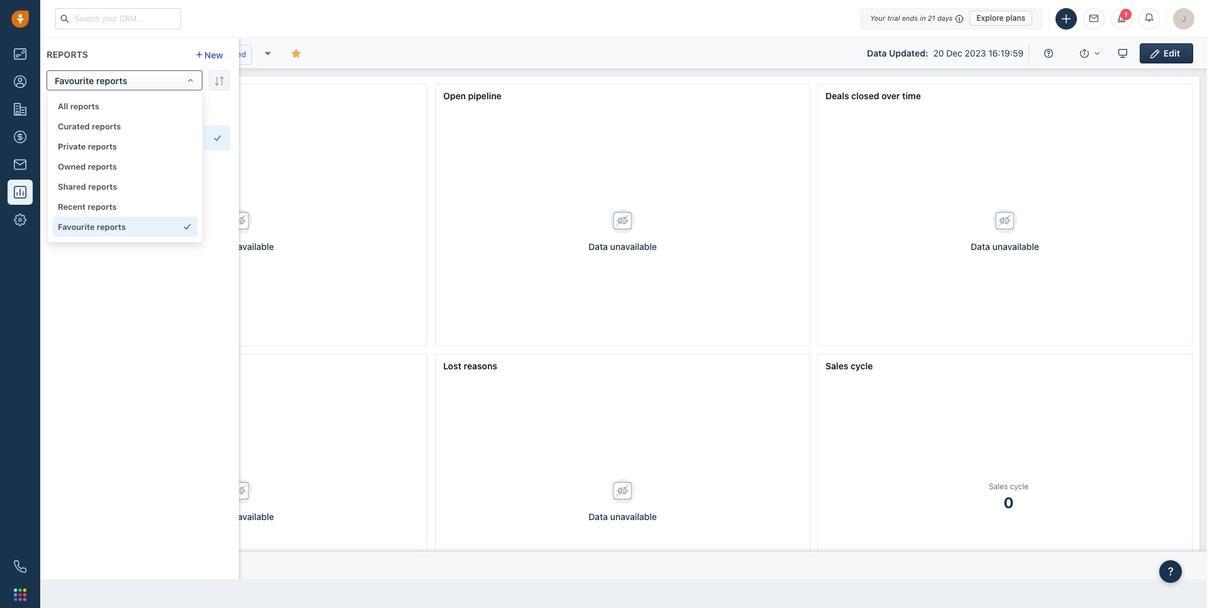 Task type: describe. For each thing, give the bounding box(es) containing it.
phone element
[[8, 555, 33, 580]]

1
[[1125, 10, 1128, 18]]

trial
[[888, 14, 900, 22]]

ends
[[902, 14, 918, 22]]

21
[[928, 14, 936, 22]]

explore plans link
[[970, 11, 1033, 26]]

in
[[920, 14, 926, 22]]

plans
[[1006, 13, 1026, 23]]

your trial ends in 21 days
[[871, 14, 953, 22]]

explore plans
[[977, 13, 1026, 23]]

Search your CRM... text field
[[55, 8, 181, 29]]



Task type: vqa. For each thing, say whether or not it's contained in the screenshot.
trial
yes



Task type: locate. For each thing, give the bounding box(es) containing it.
days
[[938, 14, 953, 22]]

explore
[[977, 13, 1004, 23]]

phone image
[[14, 561, 26, 574]]

freshworks switcher image
[[14, 589, 26, 602]]

1 link
[[1111, 8, 1133, 29]]

your
[[871, 14, 886, 22]]



